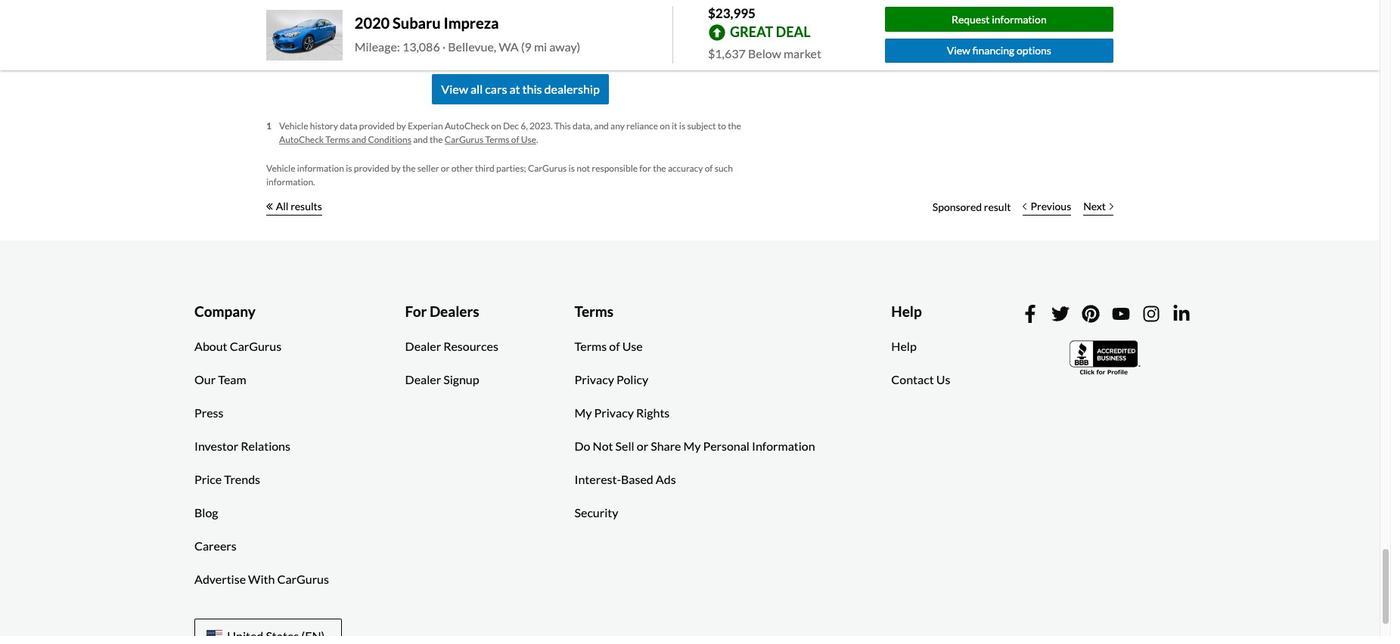 Task type: describe. For each thing, give the bounding box(es) containing it.
security link
[[564, 497, 630, 530]]

results
[[291, 200, 322, 213]]

seller
[[418, 162, 439, 174]]

dec
[[503, 120, 519, 131]]

signup
[[444, 372, 480, 387]]

cargurus terms of use link
[[445, 134, 537, 145]]

my privacy rights link
[[564, 397, 681, 430]]

chevron right image
[[1110, 202, 1114, 210]]

2023.
[[530, 120, 553, 131]]

all results link
[[266, 190, 322, 224]]

the left seller
[[403, 162, 416, 174]]

help link
[[881, 330, 929, 363]]

provided inside 1 vehicle history data provided by experian autocheck on dec 6, 2023. this data, and any reliance on it is subject to the autocheck terms and conditions and the cargurus terms of use .
[[359, 120, 395, 131]]

terms of use link
[[564, 330, 654, 363]]

us image
[[207, 631, 223, 637]]

relations
[[241, 439, 291, 453]]

sponsored
[[933, 201, 983, 213]]

autocheck terms and conditions link
[[279, 134, 412, 145]]

vehicle inside 1 vehicle history data provided by experian autocheck on dec 6, 2023. this data, and any reliance on it is subject to the autocheck terms and conditions and the cargurus terms of use .
[[279, 120, 308, 131]]

our team
[[195, 372, 246, 387]]

deal for fair deal
[[382, 13, 413, 28]]

the right to
[[728, 120, 742, 131]]

about cargurus
[[195, 339, 282, 353]]

fair deal
[[354, 13, 413, 28]]

request information button
[[885, 7, 1114, 32]]

information.
[[266, 176, 315, 187]]

privacy policy link
[[564, 363, 660, 397]]

2020 subaru impreza mileage: 13,086 · bellevue, wa (9 mi away)
[[355, 14, 581, 54]]

price
[[195, 472, 222, 487]]

deal for fair deal 12,403 mi
[[641, 13, 672, 28]]

terms up terms of use
[[575, 302, 614, 320]]

dealer resources link
[[394, 330, 510, 363]]

do not sell or share my personal information
[[575, 439, 816, 453]]

about cargurus link
[[183, 330, 293, 363]]

mi inside fair deal 12,403 mi
[[567, 34, 580, 48]]

request information
[[952, 13, 1047, 26]]

click for the bbb business review of this auto listing service in cambridge ma image
[[1070, 339, 1143, 377]]

1 on from the left
[[491, 120, 502, 131]]

share
[[651, 439, 682, 453]]

bellevue,
[[448, 40, 497, 54]]

dealers
[[430, 302, 480, 320]]

policy
[[617, 372, 649, 387]]

price trends link
[[183, 463, 272, 497]]

wa
[[499, 40, 519, 54]]

deal
[[776, 23, 811, 40]]

personal
[[704, 439, 750, 453]]

cars
[[485, 81, 507, 96]]

·
[[443, 40, 446, 54]]

privacy policy
[[575, 372, 649, 387]]

based
[[621, 472, 654, 487]]

interest-
[[575, 472, 621, 487]]

impreza
[[444, 14, 499, 32]]

careers
[[195, 539, 237, 553]]

of inside vehicle information is provided by the seller or other third parties; cargurus is not responsible for the accuracy of such information.
[[705, 162, 713, 174]]

view all cars at this dealership
[[441, 81, 600, 96]]

2020 subaru impreza image
[[266, 10, 343, 60]]

fair for fair deal
[[354, 13, 380, 28]]

contact us
[[892, 372, 951, 387]]

price trends
[[195, 472, 260, 487]]

0 vertical spatial privacy
[[575, 372, 614, 387]]

responsible
[[592, 162, 638, 174]]

investor relations
[[195, 439, 291, 453]]

fair deal 12,403 mi
[[527, 13, 672, 48]]

.
[[537, 134, 539, 145]]

it
[[672, 120, 678, 131]]

1 vertical spatial my
[[684, 439, 701, 453]]

1 horizontal spatial is
[[569, 162, 575, 174]]

interest-based ads
[[575, 472, 676, 487]]

privacy inside "link"
[[595, 406, 634, 420]]

20,383 mi
[[268, 34, 321, 48]]

dealer for dealer resources
[[405, 339, 441, 353]]

$1,637 below market
[[708, 46, 822, 60]]

for
[[640, 162, 652, 174]]

$30,970
[[268, 12, 324, 30]]

my privacy rights
[[575, 406, 670, 420]]

not
[[577, 162, 590, 174]]

mi inside 2020 subaru impreza mileage: 13,086 · bellevue, wa (9 mi away)
[[534, 40, 547, 54]]

is inside 1 vehicle history data provided by experian autocheck on dec 6, 2023. this data, and any reliance on it is subject to the autocheck terms and conditions and the cargurus terms of use .
[[680, 120, 686, 131]]

all
[[471, 81, 483, 96]]

information for vehicle
[[297, 162, 344, 174]]

or inside do not sell or share my personal information link
[[637, 439, 649, 453]]

provided inside vehicle information is provided by the seller or other third parties; cargurus is not responsible for the accuracy of such information.
[[354, 162, 390, 174]]

view for view all cars at this dealership
[[441, 81, 468, 96]]

blog
[[195, 506, 218, 520]]

cargurus inside 1 vehicle history data provided by experian autocheck on dec 6, 2023. this data, and any reliance on it is subject to the autocheck terms and conditions and the cargurus terms of use .
[[445, 134, 484, 145]]

2 horizontal spatial and
[[594, 120, 609, 131]]

investor
[[195, 439, 239, 453]]

data
[[340, 120, 358, 131]]

0 horizontal spatial is
[[346, 162, 352, 174]]

of inside terms of use link
[[610, 339, 620, 353]]

options
[[1017, 44, 1052, 57]]

chevron left image
[[1024, 202, 1027, 210]]

6,
[[521, 120, 528, 131]]

next
[[1084, 200, 1107, 213]]

parties;
[[497, 162, 527, 174]]

13,086
[[403, 40, 440, 54]]

$1,637
[[708, 46, 746, 60]]

(9
[[521, 40, 532, 54]]

cargurus inside vehicle information is provided by the seller or other third parties; cargurus is not responsible for the accuracy of such information.
[[528, 162, 567, 174]]

contact us link
[[881, 363, 962, 397]]

terms down dec at the top left
[[485, 134, 510, 145]]



Task type: vqa. For each thing, say whether or not it's contained in the screenshot.
the middle of
yes



Task type: locate. For each thing, give the bounding box(es) containing it.
1 vertical spatial provided
[[354, 162, 390, 174]]

0 horizontal spatial on
[[491, 120, 502, 131]]

information
[[752, 439, 816, 453]]

0 vertical spatial view
[[947, 44, 971, 57]]

20,383
[[268, 34, 306, 48]]

mileage:
[[355, 40, 400, 54]]

use inside terms of use link
[[623, 339, 643, 353]]

2 deal from the left
[[641, 13, 672, 28]]

dealer for dealer signup
[[405, 372, 441, 387]]

privacy down terms of use link
[[575, 372, 614, 387]]

$23,995
[[708, 5, 756, 21]]

previous
[[1031, 200, 1072, 213]]

cargurus up "team"
[[230, 339, 282, 353]]

subaru
[[393, 14, 441, 32]]

and down experian
[[413, 134, 428, 145]]

1 vehicle history data provided by experian autocheck on dec 6, 2023. this data, and any reliance on it is subject to the autocheck terms and conditions and the cargurus terms of use .
[[266, 120, 742, 145]]

1 horizontal spatial or
[[637, 439, 649, 453]]

terms of use
[[575, 339, 643, 353]]

0 horizontal spatial information
[[297, 162, 344, 174]]

below
[[749, 46, 782, 60]]

is left not
[[569, 162, 575, 174]]

2 horizontal spatial mi
[[567, 34, 580, 48]]

investor relations link
[[183, 430, 302, 463]]

press
[[195, 406, 224, 420]]

2 fair from the left
[[613, 13, 639, 28]]

provided up conditions
[[359, 120, 395, 131]]

help
[[892, 302, 922, 320], [892, 339, 917, 353]]

ads
[[656, 472, 676, 487]]

0 horizontal spatial view
[[441, 81, 468, 96]]

terms
[[326, 134, 350, 145], [485, 134, 510, 145], [575, 302, 614, 320], [575, 339, 607, 353]]

cargurus right with
[[277, 572, 329, 587]]

and
[[594, 120, 609, 131], [352, 134, 366, 145], [413, 134, 428, 145]]

previous link
[[1018, 190, 1078, 224]]

view down request
[[947, 44, 971, 57]]

mi
[[308, 34, 321, 48], [567, 34, 580, 48], [534, 40, 547, 54]]

1 help from the top
[[892, 302, 922, 320]]

by up conditions
[[397, 120, 406, 131]]

fair
[[354, 13, 380, 28], [613, 13, 639, 28]]

the right 'for' at left top
[[653, 162, 667, 174]]

2 horizontal spatial is
[[680, 120, 686, 131]]

1 horizontal spatial of
[[610, 339, 620, 353]]

do not sell or share my personal information link
[[564, 430, 827, 463]]

sponsored result
[[933, 201, 1012, 213]]

great
[[730, 23, 774, 40]]

not
[[593, 439, 614, 453]]

1 vertical spatial by
[[391, 162, 401, 174]]

this
[[523, 81, 542, 96]]

1 horizontal spatial use
[[623, 339, 643, 353]]

view financing options button
[[885, 39, 1114, 63]]

1 horizontal spatial fair
[[613, 13, 639, 28]]

provided
[[359, 120, 395, 131], [354, 162, 390, 174]]

subject
[[688, 120, 716, 131]]

by
[[397, 120, 406, 131], [391, 162, 401, 174]]

0 horizontal spatial of
[[511, 134, 520, 145]]

1 deal from the left
[[382, 13, 413, 28]]

on left dec at the top left
[[491, 120, 502, 131]]

all
[[276, 200, 289, 213]]

about
[[195, 339, 228, 353]]

away)
[[550, 40, 581, 54]]

1 vertical spatial information
[[297, 162, 344, 174]]

help up contact
[[892, 339, 917, 353]]

cargurus
[[445, 134, 484, 145], [528, 162, 567, 174], [230, 339, 282, 353], [277, 572, 329, 587]]

is right it
[[680, 120, 686, 131]]

dealer down for at the left of page
[[405, 339, 441, 353]]

view financing options
[[947, 44, 1052, 57]]

0 horizontal spatial fair
[[354, 13, 380, 28]]

use inside 1 vehicle history data provided by experian autocheck on dec 6, 2023. this data, and any reliance on it is subject to the autocheck terms and conditions and the cargurus terms of use .
[[521, 134, 537, 145]]

0 vertical spatial or
[[441, 162, 450, 174]]

0 vertical spatial dealer
[[405, 339, 441, 353]]

1 horizontal spatial information
[[992, 13, 1047, 26]]

2 vertical spatial of
[[610, 339, 620, 353]]

or right seller
[[441, 162, 450, 174]]

my inside "link"
[[575, 406, 592, 420]]

press link
[[183, 397, 235, 430]]

advertise
[[195, 572, 246, 587]]

dealer resources
[[405, 339, 499, 353]]

vehicle inside vehicle information is provided by the seller or other third parties; cargurus is not responsible for the accuracy of such information.
[[266, 162, 296, 174]]

mi right (9
[[534, 40, 547, 54]]

or right sell
[[637, 439, 649, 453]]

2 on from the left
[[660, 120, 670, 131]]

deal inside fair deal 12,403 mi
[[641, 13, 672, 28]]

1 fair from the left
[[354, 13, 380, 28]]

vehicle up the information.
[[266, 162, 296, 174]]

1 horizontal spatial mi
[[534, 40, 547, 54]]

terms up privacy policy
[[575, 339, 607, 353]]

or inside vehicle information is provided by the seller or other third parties; cargurus is not responsible for the accuracy of such information.
[[441, 162, 450, 174]]

1 horizontal spatial on
[[660, 120, 670, 131]]

0 horizontal spatial or
[[441, 162, 450, 174]]

12,403
[[527, 34, 565, 48]]

on left it
[[660, 120, 670, 131]]

fair deal image
[[333, 14, 348, 28]]

rights
[[636, 406, 670, 420]]

use down 6,
[[521, 134, 537, 145]]

request
[[952, 13, 990, 26]]

reliance
[[627, 120, 659, 131]]

and left 'any'
[[594, 120, 609, 131]]

and down data
[[352, 134, 366, 145]]

fair inside fair deal 12,403 mi
[[613, 13, 639, 28]]

deal
[[382, 13, 413, 28], [641, 13, 672, 28]]

privacy down privacy policy link
[[595, 406, 634, 420]]

0 vertical spatial by
[[397, 120, 406, 131]]

any
[[611, 120, 625, 131]]

by inside vehicle information is provided by the seller or other third parties; cargurus is not responsible for the accuracy of such information.
[[391, 162, 401, 174]]

other
[[452, 162, 474, 174]]

result
[[985, 201, 1012, 213]]

such
[[715, 162, 733, 174]]

0 vertical spatial autocheck
[[445, 120, 490, 131]]

terms down data
[[326, 134, 350, 145]]

0 horizontal spatial deal
[[382, 13, 413, 28]]

advertise with cargurus
[[195, 572, 329, 587]]

2020
[[355, 14, 390, 32]]

1 vertical spatial help
[[892, 339, 917, 353]]

2 help from the top
[[892, 339, 917, 353]]

this
[[555, 120, 571, 131]]

view all cars at this dealership link
[[432, 74, 609, 104]]

dealer signup
[[405, 372, 480, 387]]

chevron double left image
[[266, 202, 273, 210]]

2 dealer from the top
[[405, 372, 441, 387]]

provided down conditions
[[354, 162, 390, 174]]

at
[[510, 81, 520, 96]]

1
[[266, 120, 272, 131]]

1 vertical spatial use
[[623, 339, 643, 353]]

autocheck
[[445, 120, 490, 131], [279, 134, 324, 145]]

my right share
[[684, 439, 701, 453]]

conditions
[[368, 134, 412, 145]]

of down dec at the top left
[[511, 134, 520, 145]]

for
[[405, 302, 427, 320]]

1 vertical spatial privacy
[[595, 406, 634, 420]]

is down "autocheck terms and conditions" link
[[346, 162, 352, 174]]

1 horizontal spatial my
[[684, 439, 701, 453]]

information for request
[[992, 13, 1047, 26]]

of inside 1 vehicle history data provided by experian autocheck on dec 6, 2023. this data, and any reliance on it is subject to the autocheck terms and conditions and the cargurus terms of use .
[[511, 134, 520, 145]]

1 vertical spatial autocheck
[[279, 134, 324, 145]]

us
[[937, 372, 951, 387]]

2 horizontal spatial of
[[705, 162, 713, 174]]

my
[[575, 406, 592, 420], [684, 439, 701, 453]]

1 horizontal spatial view
[[947, 44, 971, 57]]

1 vertical spatial dealer
[[405, 372, 441, 387]]

the
[[728, 120, 742, 131], [430, 134, 443, 145], [403, 162, 416, 174], [653, 162, 667, 174]]

my up do
[[575, 406, 592, 420]]

information inside vehicle information is provided by the seller or other third parties; cargurus is not responsible for the accuracy of such information.
[[297, 162, 344, 174]]

data,
[[573, 120, 593, 131]]

mi right 12,403
[[567, 34, 580, 48]]

vehicle right 1
[[279, 120, 308, 131]]

autocheck up cargurus terms of use link
[[445, 120, 490, 131]]

0 horizontal spatial and
[[352, 134, 366, 145]]

our
[[195, 372, 216, 387]]

fair for fair deal 12,403 mi
[[613, 13, 639, 28]]

cargurus down .
[[528, 162, 567, 174]]

information inside button
[[992, 13, 1047, 26]]

1 horizontal spatial and
[[413, 134, 428, 145]]

0 horizontal spatial use
[[521, 134, 537, 145]]

0 horizontal spatial mi
[[308, 34, 321, 48]]

1 dealer from the top
[[405, 339, 441, 353]]

accuracy
[[668, 162, 703, 174]]

help up help link
[[892, 302, 922, 320]]

view left "all"
[[441, 81, 468, 96]]

use up the policy
[[623, 339, 643, 353]]

information up options
[[992, 13, 1047, 26]]

for dealers
[[405, 302, 480, 320]]

dealer left signup
[[405, 372, 441, 387]]

1 vertical spatial or
[[637, 439, 649, 453]]

0 vertical spatial help
[[892, 302, 922, 320]]

0 horizontal spatial my
[[575, 406, 592, 420]]

contact
[[892, 372, 935, 387]]

cargurus up other
[[445, 134, 484, 145]]

the down experian
[[430, 134, 443, 145]]

of
[[511, 134, 520, 145], [705, 162, 713, 174], [610, 339, 620, 353]]

experian
[[408, 120, 443, 131]]

1 vertical spatial vehicle
[[266, 162, 296, 174]]

do
[[575, 439, 591, 453]]

terms inside terms of use link
[[575, 339, 607, 353]]

on
[[491, 120, 502, 131], [660, 120, 670, 131]]

with
[[248, 572, 275, 587]]

mi down $30,970
[[308, 34, 321, 48]]

by down conditions
[[391, 162, 401, 174]]

all results
[[276, 200, 322, 213]]

0 vertical spatial my
[[575, 406, 592, 420]]

autocheck down history
[[279, 134, 324, 145]]

0 vertical spatial information
[[992, 13, 1047, 26]]

financing
[[973, 44, 1015, 57]]

dealer signup link
[[394, 363, 491, 397]]

1 vertical spatial view
[[441, 81, 468, 96]]

our team link
[[183, 363, 258, 397]]

0 vertical spatial of
[[511, 134, 520, 145]]

of left such
[[705, 162, 713, 174]]

of up privacy policy
[[610, 339, 620, 353]]

0 vertical spatial use
[[521, 134, 537, 145]]

information up the information.
[[297, 162, 344, 174]]

view inside button
[[947, 44, 971, 57]]

1 horizontal spatial deal
[[641, 13, 672, 28]]

view for view financing options
[[947, 44, 971, 57]]

to
[[718, 120, 727, 131]]

1 horizontal spatial autocheck
[[445, 120, 490, 131]]

0 vertical spatial provided
[[359, 120, 395, 131]]

0 vertical spatial vehicle
[[279, 120, 308, 131]]

1 vertical spatial of
[[705, 162, 713, 174]]

market
[[784, 46, 822, 60]]

0 horizontal spatial autocheck
[[279, 134, 324, 145]]

by inside 1 vehicle history data provided by experian autocheck on dec 6, 2023. this data, and any reliance on it is subject to the autocheck terms and conditions and the cargurus terms of use .
[[397, 120, 406, 131]]

next link
[[1078, 190, 1120, 224]]



